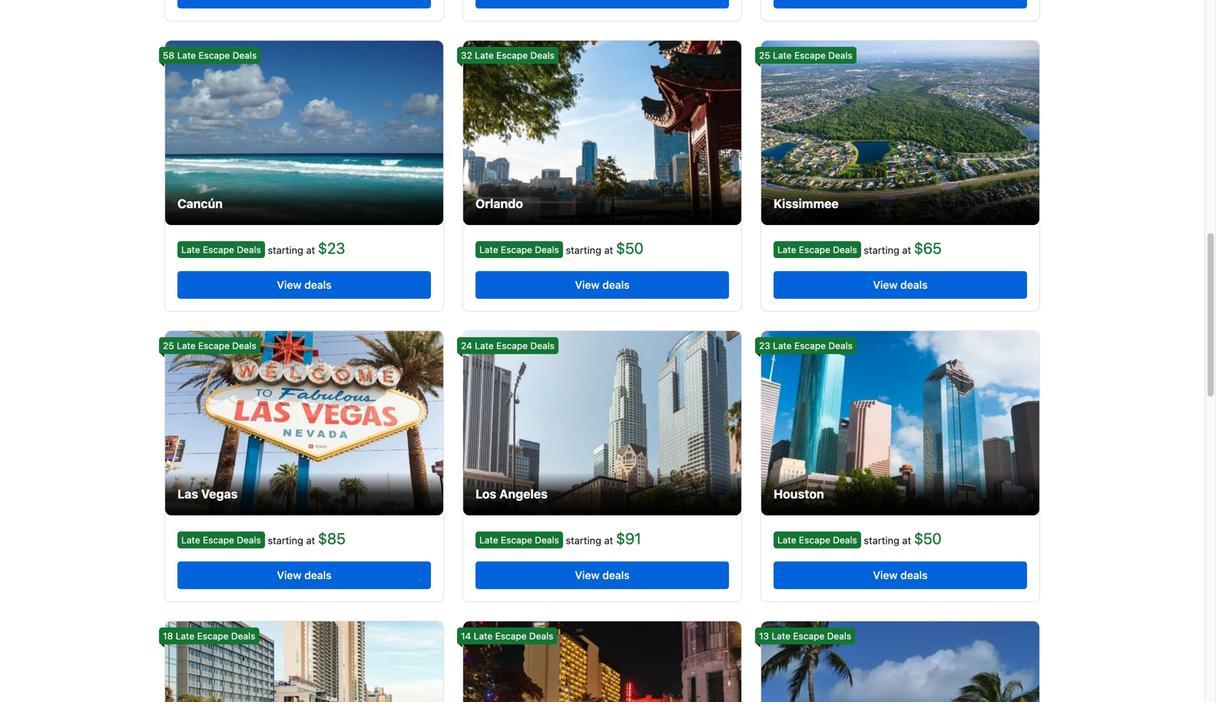 Task type: locate. For each thing, give the bounding box(es) containing it.
cancún
[[178, 196, 223, 211]]

24 late escape deals
[[461, 340, 555, 351]]

0 vertical spatial 25 late escape deals
[[759, 50, 853, 61]]

starting inside late escape deals starting at $85
[[268, 535, 303, 546]]

1 horizontal spatial 25
[[759, 50, 770, 61]]

los angeles link
[[463, 331, 742, 516]]

late escape deals starting at $50 for houston
[[778, 529, 942, 547]]

escape inside late escape deals starting at $23
[[203, 244, 234, 255]]

view for houston
[[873, 569, 898, 582]]

at for las vegas
[[306, 535, 315, 546]]

0 vertical spatial 25
[[759, 50, 770, 61]]

1 horizontal spatial $50
[[914, 529, 942, 547]]

deals for kissimmee
[[901, 279, 928, 291]]

las vegas link
[[165, 331, 443, 516]]

at for orlando
[[604, 244, 613, 256]]

1 vertical spatial 25 late escape deals
[[163, 340, 256, 351]]

deals inside late escape deals starting at $91
[[535, 535, 559, 546]]

late
[[177, 50, 196, 61], [475, 50, 494, 61], [773, 50, 792, 61], [181, 244, 200, 255], [479, 244, 498, 255], [778, 244, 796, 255], [177, 340, 196, 351], [475, 340, 494, 351], [773, 340, 792, 351], [181, 535, 200, 546], [479, 535, 498, 546], [778, 535, 796, 546], [176, 631, 195, 642], [474, 631, 493, 642], [772, 631, 791, 642]]

view deals
[[277, 279, 332, 291], [575, 279, 630, 291], [873, 279, 928, 291], [277, 569, 332, 582], [575, 569, 630, 582], [873, 569, 928, 582]]

at inside late escape deals starting at $23
[[306, 244, 315, 256]]

view for cancún
[[277, 279, 302, 291]]

view for orlando
[[575, 279, 600, 291]]

houston link
[[761, 331, 1040, 516]]

25
[[759, 50, 770, 61], [163, 340, 174, 351]]

houston
[[774, 487, 824, 501]]

kissimmee link
[[761, 41, 1040, 225]]

deals inside late escape deals starting at $85
[[237, 535, 261, 546]]

starting for kissimmee
[[864, 244, 900, 256]]

25 late escape deals
[[759, 50, 853, 61], [163, 340, 256, 351]]

at inside late escape deals starting at $85
[[306, 535, 315, 546]]

starting for los angeles
[[566, 535, 602, 546]]

view
[[277, 279, 302, 291], [575, 279, 600, 291], [873, 279, 898, 291], [277, 569, 302, 582], [575, 569, 600, 582], [873, 569, 898, 582]]

view deals link
[[178, 271, 431, 299], [476, 271, 729, 299], [774, 271, 1027, 299], [178, 562, 431, 589], [476, 562, 729, 589], [774, 562, 1027, 589]]

view deals link for kissimmee
[[774, 271, 1027, 299]]

0 horizontal spatial 25 late escape deals
[[163, 340, 256, 351]]

late escape deals starting at $50
[[479, 239, 644, 257], [778, 529, 942, 547]]

late escape deals starting at $85
[[181, 529, 346, 547]]

0 vertical spatial late escape deals starting at $50
[[479, 239, 644, 257]]

orlando image
[[463, 41, 742, 225]]

los angeles
[[476, 487, 548, 501]]

view deals link for houston
[[774, 562, 1027, 589]]

late inside late escape deals starting at $91
[[479, 535, 498, 546]]

at inside late escape deals starting at $65
[[902, 244, 912, 256]]

14
[[461, 631, 471, 642]]

deals for orlando
[[603, 279, 630, 291]]

18 late escape deals
[[163, 631, 255, 642]]

late escape deals starting at $50 down "houston"
[[778, 529, 942, 547]]

starting
[[268, 244, 303, 256], [566, 244, 602, 256], [864, 244, 900, 256], [268, 535, 303, 546], [566, 535, 602, 546], [864, 535, 900, 546]]

at inside late escape deals starting at $91
[[604, 535, 613, 546]]

starting inside late escape deals starting at $23
[[268, 244, 303, 256]]

0 vertical spatial $50
[[616, 239, 644, 257]]

1 horizontal spatial late escape deals starting at $50
[[778, 529, 942, 547]]

$85
[[318, 529, 346, 547]]

late escape deals starting at $50 down orlando
[[479, 239, 644, 257]]

starting inside late escape deals starting at $65
[[864, 244, 900, 256]]

deals for las vegas
[[304, 569, 332, 582]]

$50
[[616, 239, 644, 257], [914, 529, 942, 547]]

1 vertical spatial 25
[[163, 340, 174, 351]]

32 late escape deals
[[461, 50, 555, 61]]

at
[[306, 244, 315, 256], [604, 244, 613, 256], [902, 244, 912, 256], [306, 535, 315, 546], [604, 535, 613, 546], [902, 535, 912, 546]]

deals for los angeles
[[603, 569, 630, 582]]

1 vertical spatial late escape deals starting at $50
[[778, 529, 942, 547]]

houston image
[[761, 331, 1040, 516]]

starting for orlando
[[566, 244, 602, 256]]

view for los angeles
[[575, 569, 600, 582]]

$50 for houston
[[914, 529, 942, 547]]

1 horizontal spatial 25 late escape deals
[[759, 50, 853, 61]]

13
[[759, 631, 769, 642]]

kissimmee
[[774, 196, 839, 211]]

0 horizontal spatial $50
[[616, 239, 644, 257]]

view deals link for las vegas
[[178, 562, 431, 589]]

at for los angeles
[[604, 535, 613, 546]]

view for kissimmee
[[873, 279, 898, 291]]

0 horizontal spatial 25
[[163, 340, 174, 351]]

deals
[[233, 50, 257, 61], [531, 50, 555, 61], [829, 50, 853, 61], [237, 244, 261, 255], [535, 244, 559, 255], [833, 244, 857, 255], [232, 340, 256, 351], [531, 340, 555, 351], [829, 340, 853, 351], [237, 535, 261, 546], [535, 535, 559, 546], [833, 535, 857, 546], [231, 631, 255, 642], [529, 631, 554, 642], [827, 631, 852, 642]]

$91
[[616, 529, 641, 547]]

14 late escape deals
[[461, 631, 554, 642]]

orlando
[[476, 196, 523, 211]]

view deals link for los angeles
[[476, 562, 729, 589]]

1 vertical spatial $50
[[914, 529, 942, 547]]

32
[[461, 50, 472, 61]]

starting inside late escape deals starting at $91
[[566, 535, 602, 546]]

$23
[[318, 239, 345, 257]]

deals
[[304, 279, 332, 291], [603, 279, 630, 291], [901, 279, 928, 291], [304, 569, 332, 582], [603, 569, 630, 582], [901, 569, 928, 582]]

at for kissimmee
[[902, 244, 912, 256]]

escape
[[199, 50, 230, 61], [496, 50, 528, 61], [795, 50, 826, 61], [203, 244, 234, 255], [501, 244, 532, 255], [799, 244, 831, 255], [198, 340, 230, 351], [496, 340, 528, 351], [795, 340, 826, 351], [203, 535, 234, 546], [501, 535, 532, 546], [799, 535, 831, 546], [197, 631, 229, 642], [495, 631, 527, 642], [793, 631, 825, 642]]

las vegas
[[178, 487, 238, 501]]

0 horizontal spatial late escape deals starting at $50
[[479, 239, 644, 257]]

view deals link for orlando
[[476, 271, 729, 299]]

view deals for kissimmee
[[873, 279, 928, 291]]



Task type: vqa. For each thing, say whether or not it's contained in the screenshot.
things within Paphos 70 things to do
no



Task type: describe. For each thing, give the bounding box(es) containing it.
las
[[178, 487, 198, 501]]

deals inside late escape deals starting at $23
[[237, 244, 261, 255]]

orlando link
[[463, 41, 742, 225]]

view deals for orlando
[[575, 279, 630, 291]]

23 late escape deals
[[759, 340, 853, 351]]

los
[[476, 487, 497, 501]]

25 late escape deals for $85
[[163, 340, 256, 351]]

late inside late escape deals starting at $85
[[181, 535, 200, 546]]

late escape deals starting at $50 for orlando
[[479, 239, 644, 257]]

25 late escape deals for $65
[[759, 50, 853, 61]]

late inside late escape deals starting at $23
[[181, 244, 200, 255]]

cancún link
[[165, 41, 443, 225]]

at for houston
[[902, 535, 912, 546]]

25 for $65
[[759, 50, 770, 61]]

view deals for houston
[[873, 569, 928, 582]]

late inside late escape deals starting at $65
[[778, 244, 796, 255]]

view deals link for cancún
[[178, 271, 431, 299]]

25 for $85
[[163, 340, 174, 351]]

view deals for cancún
[[277, 279, 332, 291]]

kissimmee image
[[761, 41, 1040, 225]]

58
[[163, 50, 174, 61]]

view for las vegas
[[277, 569, 302, 582]]

18
[[163, 631, 173, 642]]

angeles
[[499, 487, 548, 501]]

late escape deals starting at $23
[[181, 239, 345, 257]]

escape inside late escape deals starting at $85
[[203, 535, 234, 546]]

starting for houston
[[864, 535, 900, 546]]

deals for houston
[[901, 569, 928, 582]]

58 late escape deals
[[163, 50, 257, 61]]

view deals for los angeles
[[575, 569, 630, 582]]

los angeles image
[[463, 331, 742, 516]]

late escape deals starting at $65
[[778, 239, 942, 257]]

$65
[[914, 239, 942, 257]]

deals inside late escape deals starting at $65
[[833, 244, 857, 255]]

starting for cancún
[[268, 244, 303, 256]]

deals for cancún
[[304, 279, 332, 291]]

cancún image
[[165, 41, 443, 225]]

escape inside late escape deals starting at $65
[[799, 244, 831, 255]]

$50 for orlando
[[616, 239, 644, 257]]

las vegas image
[[165, 331, 443, 516]]

13 late escape deals
[[759, 631, 852, 642]]

view deals for las vegas
[[277, 569, 332, 582]]

at for cancún
[[306, 244, 315, 256]]

starting for las vegas
[[268, 535, 303, 546]]

23
[[759, 340, 771, 351]]

escape inside late escape deals starting at $91
[[501, 535, 532, 546]]

24
[[461, 340, 472, 351]]

vegas
[[201, 487, 238, 501]]

late escape deals starting at $91
[[479, 529, 641, 547]]



